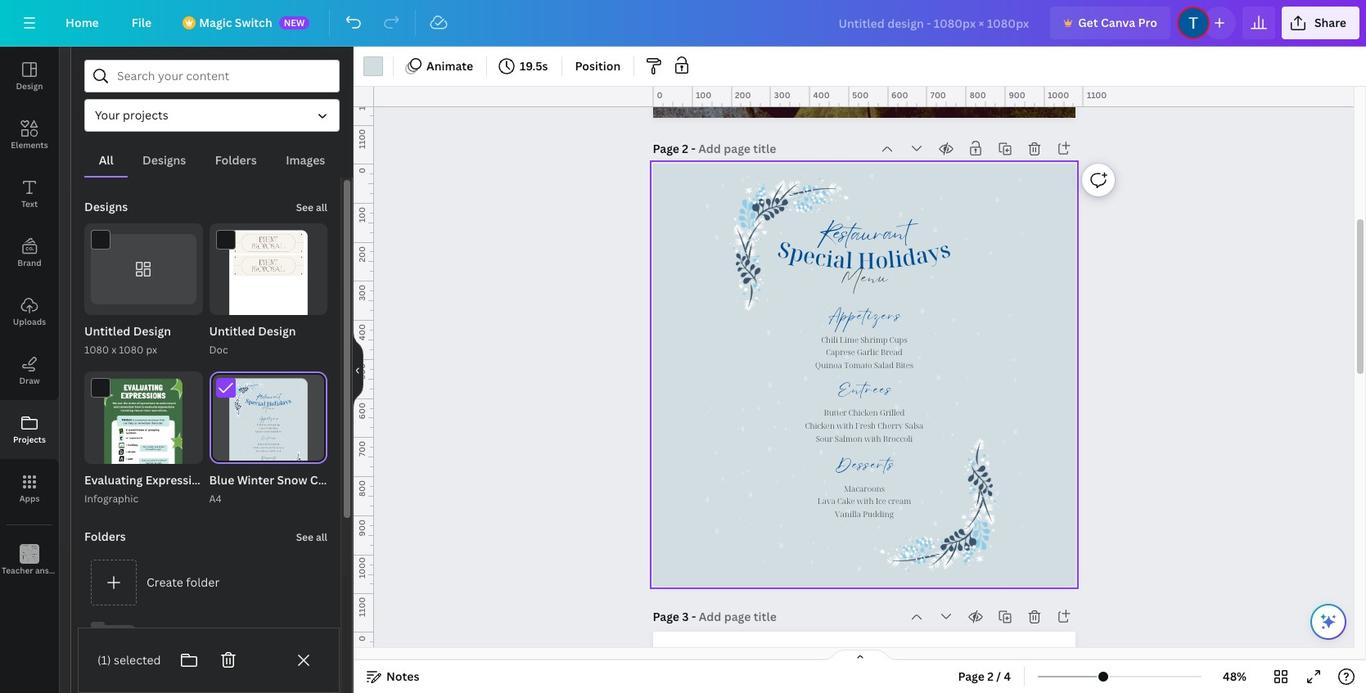 Task type: describe. For each thing, give the bounding box(es) containing it.
position button
[[569, 53, 627, 79]]

main menu bar
[[0, 0, 1366, 47]]

;
[[28, 566, 31, 577]]

page 2 / 4 button
[[951, 664, 1017, 690]]

elements button
[[0, 106, 59, 165]]

1 vertical spatial 0
[[356, 168, 368, 174]]

text button
[[0, 165, 59, 223]]

- for page 2 -
[[691, 141, 696, 156]]

macaroons
[[843, 483, 884, 494]]

untitled design doc
[[209, 324, 296, 357]]

see all button for folders
[[294, 520, 329, 553]]

file
[[132, 15, 152, 30]]

h o l i d a y s
[[857, 234, 953, 275]]

butter
[[823, 408, 846, 418]]

1 vertical spatial with
[[864, 433, 881, 444]]

1 horizontal spatial chicken
[[848, 408, 878, 418]]

draw button
[[0, 341, 59, 400]]

shrimp
[[860, 334, 887, 345]]

home link
[[52, 7, 112, 39]]

cream
[[888, 496, 911, 507]]

0 vertical spatial 1100
[[1087, 89, 1107, 101]]

4 inside group
[[189, 299, 194, 311]]

see for designs
[[296, 201, 314, 214]]

magic
[[199, 15, 232, 30]]

garlic
[[857, 347, 878, 358]]

page for page 3
[[653, 609, 679, 625]]

get
[[1078, 15, 1098, 30]]

x
[[111, 343, 116, 357]]

s
[[775, 234, 794, 266]]

canva
[[1101, 15, 1135, 30]]

ice
[[875, 496, 886, 507]]

a for p
[[832, 244, 847, 275]]

design inside button
[[16, 80, 43, 92]]

snow
[[277, 472, 307, 488]]

canva assistant image
[[1319, 612, 1338, 632]]

starred
[[147, 633, 188, 649]]

apps
[[19, 493, 40, 504]]

folders button
[[201, 145, 271, 176]]

1 1080 from the left
[[84, 343, 109, 357]]

grilled
[[879, 408, 904, 418]]

starred button
[[84, 612, 327, 671]]

christmas
[[310, 472, 367, 488]]

h
[[857, 245, 875, 275]]

design button
[[0, 47, 59, 106]]

uploads
[[13, 316, 46, 327]]

notes button
[[360, 664, 426, 690]]

page for page 2
[[653, 141, 679, 156]]

i inside h o l i d a y s
[[893, 243, 904, 274]]

1 horizontal spatial 900
[[1009, 89, 1025, 101]]

doc
[[209, 343, 228, 357]]

share button
[[1282, 7, 1360, 39]]

with inside desserts macaroons lava cake with ice cream vanilla pudding
[[856, 496, 873, 507]]

Design title text field
[[825, 7, 1044, 39]]

see all for designs
[[296, 201, 327, 214]]

fresh
[[855, 420, 876, 431]]

sour
[[815, 433, 833, 444]]

designs button
[[128, 145, 201, 176]]

text
[[21, 198, 38, 210]]

19.5s button
[[494, 53, 555, 79]]

page title text field for page 3 -
[[699, 609, 778, 625]]

1 vertical spatial 1100
[[356, 129, 368, 149]]

1 vertical spatial 600
[[356, 402, 368, 419]]

2 for /
[[987, 669, 994, 684]]

blue winter snow christmas menu a4
[[209, 472, 401, 506]]

caprese
[[826, 347, 855, 358]]

desserts
[[835, 464, 894, 483]]

entrees
[[837, 389, 892, 408]]

position
[[575, 58, 621, 74]]

switch
[[235, 15, 272, 30]]

n
[[894, 230, 909, 261]]

get canva pro button
[[1050, 7, 1170, 39]]

keys
[[65, 565, 83, 576]]

images
[[286, 152, 325, 168]]

cake
[[837, 496, 855, 507]]

page 2 -
[[653, 141, 698, 156]]

/
[[996, 669, 1001, 684]]

brand button
[[0, 223, 59, 282]]

lava
[[817, 496, 835, 507]]

share
[[1314, 15, 1346, 30]]

desserts macaroons lava cake with ice cream vanilla pudding
[[817, 464, 911, 520]]

untitled for untitled design 1080 x 1080 px
[[84, 324, 130, 339]]

salsa
[[904, 420, 923, 431]]

2 1080 from the left
[[119, 343, 144, 357]]

untitled design 1080 x 1080 px
[[84, 324, 171, 357]]

page 2 / 4
[[958, 669, 1011, 684]]

page 3 -
[[653, 609, 699, 625]]

2 for -
[[682, 141, 688, 156]]

- for page 3 -
[[692, 609, 696, 625]]

1 horizontal spatial 800
[[970, 89, 986, 101]]

notes
[[386, 669, 419, 684]]

expressions
[[145, 472, 212, 488]]

selected
[[114, 652, 161, 668]]

s p e c i a l
[[775, 234, 853, 275]]

projects button
[[0, 400, 59, 459]]

s inside h o l i d a y s
[[936, 234, 953, 265]]

bites
[[895, 360, 913, 371]]

48%
[[1223, 669, 1247, 684]]

Search your content search field
[[117, 61, 329, 92]]

menu inside blue winter snow christmas menu a4
[[369, 472, 401, 488]]

1 horizontal spatial 200
[[735, 89, 751, 101]]

group for expressions
[[84, 372, 203, 576]]

0 vertical spatial 100
[[696, 89, 712, 101]]

magic switch
[[199, 15, 272, 30]]

t
[[905, 230, 914, 259]]

y
[[924, 236, 943, 268]]

of
[[178, 299, 187, 311]]

u r a n t
[[862, 230, 914, 262]]

answer
[[35, 565, 64, 576]]

projects
[[123, 107, 168, 123]]

0 horizontal spatial folders
[[84, 529, 126, 544]]

c
[[813, 242, 828, 273]]

projects
[[13, 434, 46, 445]]



Task type: vqa. For each thing, say whether or not it's contained in the screenshot.


Task type: locate. For each thing, give the bounding box(es) containing it.
page title text field for page 2 -
[[698, 141, 778, 157]]

0 vertical spatial with
[[836, 420, 853, 431]]

1 horizontal spatial 2
[[987, 669, 994, 684]]

r
[[874, 233, 885, 262]]

chili lime shrimp cups caprese garlic bread quinoa tomato salad bites
[[815, 334, 913, 371]]

a for o
[[912, 239, 930, 271]]

appetizers
[[828, 315, 901, 334]]

0 vertical spatial 600
[[891, 89, 908, 101]]

page
[[653, 141, 679, 156], [653, 609, 679, 625], [958, 669, 985, 684]]

1 vertical spatial see all button
[[294, 520, 329, 553]]

1 i from the left
[[824, 243, 835, 274]]

1 horizontal spatial l
[[886, 244, 896, 274]]

group inside blue winter snow christmas menu group
[[209, 372, 327, 490]]

folders down evaluating
[[84, 529, 126, 544]]

4
[[189, 299, 194, 311], [1004, 669, 1011, 684]]

1 vertical spatial all
[[316, 530, 327, 544]]

1 vertical spatial page
[[653, 609, 679, 625]]

1100
[[1087, 89, 1107, 101], [356, 129, 368, 149], [356, 598, 368, 617]]

Select ownership filter button
[[84, 99, 340, 132]]

0 horizontal spatial 900
[[356, 520, 368, 536]]

s left u
[[839, 232, 848, 262]]

2 horizontal spatial design
[[258, 324, 296, 339]]

1 vertical spatial folders
[[84, 529, 126, 544]]

teacher answer keys
[[2, 565, 83, 576]]

0 vertical spatial menu
[[840, 276, 889, 297]]

see down images button
[[296, 201, 314, 214]]

e
[[801, 240, 818, 271]]

1 vertical spatial -
[[692, 609, 696, 625]]

48% button
[[1208, 664, 1261, 690]]

0 vertical spatial folders
[[215, 152, 257, 168]]

0 horizontal spatial s
[[839, 232, 848, 262]]

create folder
[[147, 574, 220, 590]]

untitled
[[84, 324, 130, 339], [209, 324, 255, 339]]

see
[[296, 201, 314, 214], [296, 530, 314, 544]]

1 see all button from the top
[[294, 191, 329, 223]]

0 vertical spatial see all button
[[294, 191, 329, 223]]

2 vertical spatial 0
[[356, 636, 368, 642]]

1 vertical spatial 300
[[356, 285, 368, 301]]

0 horizontal spatial 500
[[356, 363, 368, 380]]

brand
[[17, 257, 42, 268]]

-
[[691, 141, 696, 156], [692, 609, 696, 625]]

2
[[682, 141, 688, 156], [987, 669, 994, 684]]

file button
[[118, 7, 165, 39]]

broccoli
[[883, 433, 912, 444]]

600 down design title text box at the top of the page
[[891, 89, 908, 101]]

menu right christmas
[[369, 472, 401, 488]]

1080 left the x
[[84, 343, 109, 357]]

1 horizontal spatial folders
[[215, 152, 257, 168]]

1 horizontal spatial 300
[[774, 89, 790, 101]]

2 - from the top
[[692, 609, 696, 625]]

design inside untitled design doc
[[258, 324, 296, 339]]

1000
[[356, 89, 368, 110], [1048, 89, 1069, 101], [356, 557, 368, 578]]

500
[[852, 89, 869, 101], [356, 363, 368, 380]]

evaluating expressions infographic infographic
[[84, 472, 278, 506]]

hide image
[[353, 331, 363, 409]]

images button
[[271, 145, 340, 176]]

900
[[1009, 89, 1025, 101], [356, 520, 368, 536]]

1 see from the top
[[296, 201, 314, 214]]

1 horizontal spatial untitled
[[209, 324, 255, 339]]

0 horizontal spatial 800
[[356, 481, 368, 497]]

bread
[[880, 347, 902, 358]]

1 vertical spatial 900
[[356, 520, 368, 536]]

2 horizontal spatial a
[[912, 239, 930, 271]]

700 down design title text box at the top of the page
[[931, 89, 946, 101]]

see all button for designs
[[294, 191, 329, 223]]

1 horizontal spatial 700
[[931, 89, 946, 101]]

1080
[[84, 343, 109, 357], [119, 343, 144, 357]]

0 vertical spatial infographic
[[214, 472, 278, 488]]

cherry
[[877, 420, 903, 431]]

1 vertical spatial 200
[[356, 246, 368, 262]]

o
[[874, 245, 889, 275]]

winter
[[237, 472, 274, 488]]

0 horizontal spatial untitled design group
[[84, 223, 203, 359]]

1 vertical spatial designs
[[84, 199, 128, 214]]

see all button
[[294, 191, 329, 223], [294, 520, 329, 553]]

see all button down images button
[[294, 191, 329, 223]]

pudding
[[862, 509, 893, 520]]

1 vertical spatial infographic
[[84, 492, 138, 506]]

1 of 4 group
[[84, 223, 203, 315]]

design for untitled design doc
[[258, 324, 296, 339]]

with down fresh
[[864, 433, 881, 444]]

0 vertical spatial all
[[316, 201, 327, 214]]

lime
[[839, 334, 858, 345]]

0 horizontal spatial menu
[[369, 472, 401, 488]]

0
[[657, 89, 663, 101], [356, 168, 368, 174], [356, 636, 368, 642]]

l left h
[[845, 245, 853, 275]]

1 of 4
[[171, 299, 194, 311]]

1 see all from the top
[[296, 201, 327, 214]]

100
[[696, 89, 712, 101], [356, 207, 368, 223]]

1 horizontal spatial menu
[[840, 276, 889, 297]]

0 vertical spatial -
[[691, 141, 696, 156]]

0 up notes button
[[356, 636, 368, 642]]

animate button
[[400, 53, 480, 79]]

create folder button
[[84, 553, 327, 612]]

0 horizontal spatial untitled
[[84, 324, 130, 339]]

infographic down evaluating
[[84, 492, 138, 506]]

l
[[886, 244, 896, 274], [845, 245, 853, 275]]

2 inside button
[[987, 669, 994, 684]]

0 horizontal spatial 300
[[356, 285, 368, 301]]

design for untitled design 1080 x 1080 px
[[133, 324, 171, 339]]

1 horizontal spatial 100
[[696, 89, 712, 101]]

1 vertical spatial see all
[[296, 530, 327, 544]]

0 horizontal spatial i
[[824, 243, 835, 274]]

0 vertical spatial 0
[[657, 89, 663, 101]]

1100 down get
[[1087, 89, 1107, 101]]

group for winter
[[209, 372, 327, 490]]

evaluating
[[84, 472, 143, 488]]

1 untitled design group from the left
[[84, 223, 203, 359]]

0 horizontal spatial 600
[[356, 402, 368, 419]]

4 inside button
[[1004, 669, 1011, 684]]

1 vertical spatial 500
[[356, 363, 368, 380]]

with up salmon
[[836, 420, 853, 431]]

4 right /
[[1004, 669, 1011, 684]]

new
[[284, 16, 305, 29]]

apps button
[[0, 459, 59, 518]]

2 untitled from the left
[[209, 324, 255, 339]]

all for designs
[[316, 201, 327, 214]]

1 horizontal spatial s
[[936, 234, 953, 265]]

quinoa
[[815, 360, 842, 371]]

0 vertical spatial 500
[[852, 89, 869, 101]]

0 horizontal spatial 100
[[356, 207, 368, 223]]

2 i from the left
[[893, 243, 904, 274]]

your projects
[[95, 107, 168, 123]]

see all for folders
[[296, 530, 327, 544]]

0 right images button
[[356, 168, 368, 174]]

chicken up fresh
[[848, 408, 878, 418]]

0 vertical spatial 900
[[1009, 89, 1025, 101]]

i right o
[[893, 243, 904, 274]]

see all down blue winter snow christmas menu a4
[[296, 530, 327, 544]]

0 horizontal spatial chicken
[[805, 420, 834, 431]]

1 horizontal spatial infographic
[[214, 472, 278, 488]]

get canva pro
[[1078, 15, 1157, 30]]

s right t at right top
[[936, 234, 953, 265]]

0 vertical spatial 2
[[682, 141, 688, 156]]

designs inside button
[[143, 152, 186, 168]]

1100 up notes button
[[356, 598, 368, 617]]

0 horizontal spatial design
[[16, 80, 43, 92]]

your
[[95, 107, 120, 123]]

1 vertical spatial 4
[[1004, 669, 1011, 684]]

1 horizontal spatial designs
[[143, 152, 186, 168]]

all for folders
[[316, 530, 327, 544]]

19.5s
[[520, 58, 548, 74]]

Page title text field
[[698, 141, 778, 157], [699, 609, 778, 625]]

i right e
[[824, 243, 835, 274]]

2 see all from the top
[[296, 530, 327, 544]]

0 horizontal spatial 1080
[[84, 343, 109, 357]]

1 vertical spatial chicken
[[805, 420, 834, 431]]

1 - from the top
[[691, 141, 696, 156]]

blue winter snow christmas menu group
[[209, 372, 401, 507]]

800
[[970, 89, 986, 101], [356, 481, 368, 497]]

i inside "s p e c i a l"
[[824, 243, 835, 274]]

1 horizontal spatial 4
[[1004, 669, 1011, 684]]

untitled up doc
[[209, 324, 255, 339]]

a inside u r a n t
[[883, 232, 897, 262]]

1 vertical spatial 400
[[356, 324, 368, 341]]

0 up page 2 -
[[657, 89, 663, 101]]

200
[[735, 89, 751, 101], [356, 246, 368, 262]]

0 horizontal spatial designs
[[84, 199, 128, 214]]

designs
[[143, 152, 186, 168], [84, 199, 128, 214]]

1 vertical spatial 700
[[356, 441, 368, 457]]

infographic up the a4
[[214, 472, 278, 488]]

2 vertical spatial page
[[958, 669, 985, 684]]

1080 right the x
[[119, 343, 144, 357]]

(1) selected
[[97, 652, 161, 668]]

1 vertical spatial 2
[[987, 669, 994, 684]]

see for folders
[[296, 530, 314, 544]]

menu down h
[[840, 276, 889, 297]]

1 horizontal spatial 500
[[852, 89, 869, 101]]

1 page title text field from the top
[[698, 141, 778, 157]]

folders down select ownership filter button at the left top of the page
[[215, 152, 257, 168]]

1 horizontal spatial a
[[883, 232, 897, 262]]

entrees butter chicken grilled chicken with fresh cherry salsa sour salmon with broccoli
[[805, 389, 923, 444]]

chicken up 'sour'
[[805, 420, 834, 431]]

0 vertical spatial see all
[[296, 201, 327, 214]]

s
[[839, 232, 848, 262], [936, 234, 953, 265]]

1 vertical spatial menu
[[369, 472, 401, 488]]

1 untitled from the left
[[84, 324, 130, 339]]

1 horizontal spatial untitled design group
[[209, 223, 327, 359]]

2 see from the top
[[296, 530, 314, 544]]

chili
[[821, 334, 838, 345]]

page inside button
[[958, 669, 985, 684]]

a inside h o l i d a y s
[[912, 239, 930, 271]]

l inside "s p e c i a l"
[[845, 245, 853, 275]]

0 vertical spatial 200
[[735, 89, 751, 101]]

uploads button
[[0, 282, 59, 341]]

2 untitled design group from the left
[[209, 223, 327, 359]]

px
[[146, 343, 157, 357]]

700
[[931, 89, 946, 101], [356, 441, 368, 457]]

untitled up the x
[[84, 324, 130, 339]]

untitled for untitled design doc
[[209, 324, 255, 339]]

2 vertical spatial 1100
[[356, 598, 368, 617]]

with down macaroons at the right of page
[[856, 496, 873, 507]]

p
[[787, 237, 807, 269]]

0 vertical spatial page
[[653, 141, 679, 156]]

4 right of
[[189, 299, 194, 311]]

l right "r"
[[886, 244, 896, 274]]

1 vertical spatial 100
[[356, 207, 368, 223]]

2 vertical spatial with
[[856, 496, 873, 507]]

1 horizontal spatial design
[[133, 324, 171, 339]]

0 vertical spatial chicken
[[848, 408, 878, 418]]

2 see all button from the top
[[294, 520, 329, 553]]

1 vertical spatial see
[[296, 530, 314, 544]]

design
[[16, 80, 43, 92], [133, 324, 171, 339], [258, 324, 296, 339]]

1 vertical spatial 800
[[356, 481, 368, 497]]

d
[[900, 241, 918, 273]]

see all button down blue winter snow christmas menu a4
[[294, 520, 329, 553]]

l inside h o l i d a y s
[[886, 244, 896, 274]]

0 horizontal spatial 4
[[189, 299, 194, 311]]

untitled design group
[[84, 223, 203, 359], [209, 223, 327, 359]]

(1)
[[97, 652, 111, 668]]

0 horizontal spatial infographic
[[84, 492, 138, 506]]

0 horizontal spatial a
[[832, 244, 847, 275]]

group for design
[[209, 223, 327, 342]]

see down blue winter snow christmas menu a4
[[296, 530, 314, 544]]

2 page title text field from the top
[[699, 609, 778, 625]]

group
[[209, 223, 327, 342], [84, 372, 203, 576], [209, 372, 327, 490]]

1100 right images button
[[356, 129, 368, 149]]

all down images button
[[316, 201, 327, 214]]

u
[[862, 233, 875, 262]]

0 horizontal spatial 2
[[682, 141, 688, 156]]

0 horizontal spatial 700
[[356, 441, 368, 457]]

pro
[[1138, 15, 1157, 30]]

0 vertical spatial see
[[296, 201, 314, 214]]

0 vertical spatial page title text field
[[698, 141, 778, 157]]

700 up christmas
[[356, 441, 368, 457]]

cups
[[889, 334, 907, 345]]

side panel tab list
[[0, 47, 83, 590]]

teacher
[[2, 565, 33, 576]]

600
[[891, 89, 908, 101], [356, 402, 368, 419]]

0 vertical spatial 400
[[813, 89, 830, 101]]

vanilla
[[835, 509, 861, 520]]

show pages image
[[821, 649, 899, 662]]

1 vertical spatial page title text field
[[699, 609, 778, 625]]

0 vertical spatial 300
[[774, 89, 790, 101]]

a inside "s p e c i a l"
[[832, 244, 847, 275]]

untitled inside untitled design doc
[[209, 324, 255, 339]]

animate
[[426, 58, 473, 74]]

0 vertical spatial 800
[[970, 89, 986, 101]]

evaluating expressions infographic group
[[84, 372, 278, 576]]

1 all from the top
[[316, 201, 327, 214]]

see all down images button
[[296, 201, 327, 214]]

all down blue winter snow christmas menu a4
[[316, 530, 327, 544]]

0 horizontal spatial 400
[[356, 324, 368, 341]]

untitled inside untitled design 1080 x 1080 px
[[84, 324, 130, 339]]

2 all from the top
[[316, 530, 327, 544]]

designs down projects
[[143, 152, 186, 168]]

1 horizontal spatial 1080
[[119, 343, 144, 357]]

all
[[99, 152, 114, 168]]

1 horizontal spatial 400
[[813, 89, 830, 101]]

0 vertical spatial designs
[[143, 152, 186, 168]]

600 up christmas
[[356, 402, 368, 419]]

1
[[171, 299, 175, 311]]

designs down all button
[[84, 199, 128, 214]]

design inside untitled design 1080 x 1080 px
[[133, 324, 171, 339]]

a
[[883, 232, 897, 262], [912, 239, 930, 271], [832, 244, 847, 275]]

folders inside folders button
[[215, 152, 257, 168]]

#d2dde1 image
[[363, 56, 383, 76]]



